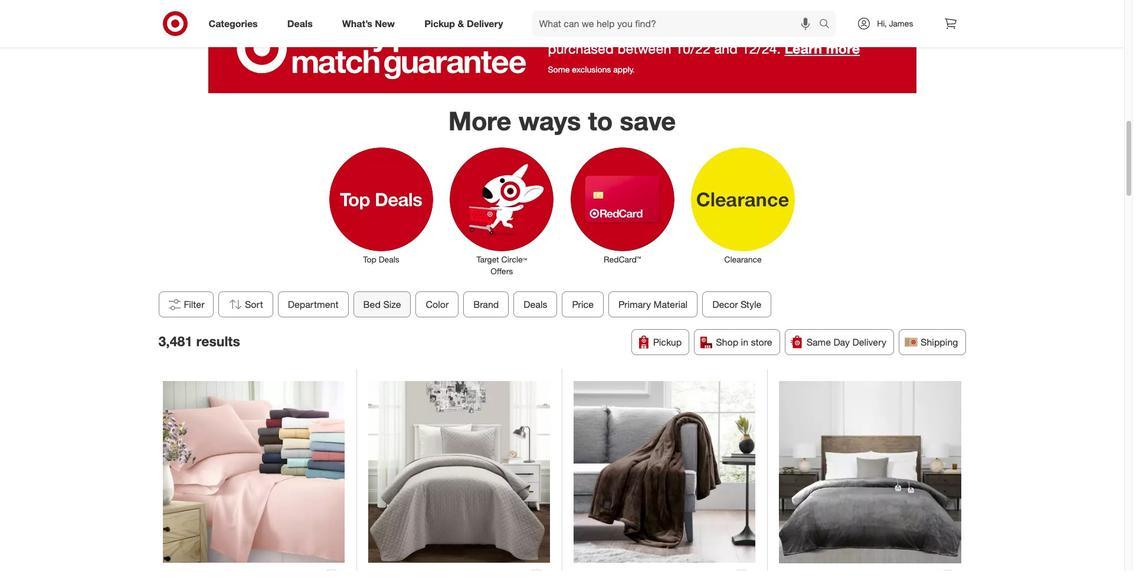 Task type: vqa. For each thing, say whether or not it's contained in the screenshot.
Filter at the bottom
yes



Task type: describe. For each thing, give the bounding box(es) containing it.
exclusions
[[572, 65, 611, 75]]

james
[[889, 18, 914, 28]]

apply.
[[613, 65, 635, 75]]

price
[[572, 299, 594, 311]]

redcard™
[[604, 255, 641, 265]]

at
[[775, 24, 787, 41]]

search
[[814, 19, 843, 30]]

deals for deals button
[[524, 299, 547, 311]]

pickup & delivery
[[425, 17, 503, 29]]

bed size button
[[353, 292, 411, 318]]

what's
[[342, 17, 372, 29]]

brand button
[[463, 292, 509, 318]]

pickup for pickup
[[653, 337, 682, 348]]

day
[[834, 337, 850, 348]]

categories
[[209, 17, 258, 29]]

more
[[826, 40, 860, 57]]

department button
[[278, 292, 348, 318]]

save
[[620, 105, 676, 136]]

color
[[426, 299, 449, 311]]

brand
[[473, 299, 499, 311]]

the
[[623, 24, 642, 41]]

delivery for pickup & delivery
[[467, 17, 503, 29]]

same day delivery button
[[785, 330, 894, 356]]

deals button
[[514, 292, 557, 318]]

learn
[[785, 40, 822, 57]]

primary material
[[618, 299, 688, 311]]

3,481
[[159, 333, 192, 349]]

pickup for pickup & delivery
[[425, 17, 455, 29]]

sort button
[[218, 292, 273, 318]]

purchased
[[548, 40, 614, 57]]

circle™
[[502, 255, 527, 265]]

match
[[580, 24, 619, 41]]

deals inside "top deals" link
[[379, 255, 400, 265]]

more
[[449, 105, 512, 136]]

material
[[654, 299, 688, 311]]

results
[[196, 333, 240, 349]]

goes
[[704, 24, 734, 41]]

deals link
[[277, 11, 327, 37]]

target inside we'll match the price if it goes lower at target on items purchased between 10/22 and 12/24.
[[791, 24, 828, 41]]

same day delivery
[[807, 337, 887, 348]]

sort
[[245, 299, 263, 311]]

lower
[[738, 24, 771, 41]]

decor style button
[[702, 292, 772, 318]]

same
[[807, 337, 831, 348]]

what's new link
[[332, 11, 410, 37]]

on
[[832, 24, 848, 41]]

primary material button
[[608, 292, 698, 318]]

offers
[[491, 266, 513, 276]]

top
[[363, 255, 376, 265]]

target circle™ offers
[[477, 255, 527, 276]]

top deals
[[363, 255, 400, 265]]

to
[[588, 105, 613, 136]]

and
[[715, 40, 738, 57]]



Task type: locate. For each thing, give the bounding box(es) containing it.
decor style
[[712, 299, 761, 311]]

size
[[383, 299, 401, 311]]

solid 6 piece sheet set - ultra soft, easy care - becky cameron (extra pillow cases!) image
[[163, 381, 345, 563], [163, 381, 345, 563]]

department
[[288, 299, 338, 311]]

1 vertical spatial deals
[[379, 255, 400, 265]]

pickup
[[425, 17, 455, 29], [653, 337, 682, 348]]

bed size
[[363, 299, 401, 311]]

clearance
[[725, 255, 762, 265]]

3,481 results
[[159, 333, 240, 349]]

ways
[[519, 105, 581, 136]]

bed
[[363, 299, 381, 311]]

pickup inside button
[[653, 337, 682, 348]]

redcard™ link
[[562, 145, 683, 266]]

0 vertical spatial target
[[791, 24, 828, 41]]

1 vertical spatial pickup
[[653, 337, 682, 348]]

search button
[[814, 11, 843, 39]]

delivery for same day delivery
[[853, 337, 887, 348]]

1 vertical spatial delivery
[[853, 337, 887, 348]]

if
[[681, 24, 688, 41]]

in
[[741, 337, 749, 348]]

10/22
[[675, 40, 711, 57]]

color button
[[416, 292, 459, 318]]

deals left the price
[[524, 299, 547, 311]]

target holiday price match guarantee image
[[208, 5, 916, 93]]

shop in store button
[[694, 330, 780, 356]]

shipping
[[921, 337, 958, 348]]

pickup down material
[[653, 337, 682, 348]]

1 vertical spatial target
[[477, 255, 499, 265]]

0 vertical spatial pickup
[[425, 17, 455, 29]]

shipping button
[[899, 330, 966, 356]]

some
[[548, 65, 570, 75]]

deals for deals link in the top of the page
[[287, 17, 313, 29]]

0 horizontal spatial deals
[[287, 17, 313, 29]]

categories link
[[199, 11, 273, 37]]

price
[[646, 24, 677, 41]]

shop in store
[[716, 337, 773, 348]]

50"x60" cozy heated throw blanket - brookstone image
[[574, 381, 756, 563], [574, 381, 756, 563]]

items
[[852, 24, 886, 41]]

delivery right &
[[467, 17, 503, 29]]

1 horizontal spatial delivery
[[853, 337, 887, 348]]

target inside "target circle™ offers"
[[477, 255, 499, 265]]

price button
[[562, 292, 604, 318]]

12/24.
[[742, 40, 781, 57]]

delivery
[[467, 17, 503, 29], [853, 337, 887, 348]]

deals right top
[[379, 255, 400, 265]]

new
[[375, 17, 395, 29]]

shop
[[716, 337, 739, 348]]

target up offers
[[477, 255, 499, 265]]

deals inside deals link
[[287, 17, 313, 29]]

0 vertical spatial deals
[[287, 17, 313, 29]]

we'll match the price if it goes lower at target on items purchased between 10/22 and 12/24.
[[548, 24, 886, 57]]

pickup & delivery link
[[415, 11, 518, 37]]

it
[[692, 24, 700, 41]]

0 horizontal spatial pickup
[[425, 17, 455, 29]]

store
[[751, 337, 773, 348]]

target
[[791, 24, 828, 41], [477, 255, 499, 265]]

some exclusions apply.
[[548, 65, 635, 75]]

target right "at"
[[791, 24, 828, 41]]

pickup button
[[632, 330, 690, 356]]

top deals link
[[321, 145, 442, 266]]

style
[[741, 299, 761, 311]]

2 horizontal spatial deals
[[524, 299, 547, 311]]

1 horizontal spatial pickup
[[653, 337, 682, 348]]

between
[[618, 40, 672, 57]]

more ways to save
[[449, 105, 676, 136]]

we'll
[[548, 24, 576, 41]]

delivery right day
[[853, 337, 887, 348]]

2 vertical spatial deals
[[524, 299, 547, 311]]

filter button
[[159, 292, 213, 318]]

1 horizontal spatial deals
[[379, 255, 400, 265]]

hi, james
[[877, 18, 914, 28]]

deals
[[287, 17, 313, 29], [379, 255, 400, 265], [524, 299, 547, 311]]

heated blanket - brookstone image
[[779, 381, 962, 564], [779, 381, 962, 564]]

hi,
[[877, 18, 887, 28]]

0 vertical spatial delivery
[[467, 17, 503, 29]]

primary
[[618, 299, 651, 311]]

deals left what's
[[287, 17, 313, 29]]

learn more
[[785, 40, 860, 57]]

0 horizontal spatial delivery
[[467, 17, 503, 29]]

delivery inside 'button'
[[853, 337, 887, 348]]

decor
[[712, 299, 738, 311]]

&
[[458, 17, 464, 29]]

What can we help you find? suggestions appear below search field
[[532, 11, 822, 37]]

1 horizontal spatial target
[[791, 24, 828, 41]]

deals inside deals button
[[524, 299, 547, 311]]

what's new
[[342, 17, 395, 29]]

pickup left &
[[425, 17, 455, 29]]

lush décor ava diamond oversized cotton quilt set image
[[368, 381, 550, 563], [368, 381, 550, 563]]

filter
[[184, 299, 205, 311]]

clearance link
[[683, 145, 804, 266]]

0 horizontal spatial target
[[477, 255, 499, 265]]



